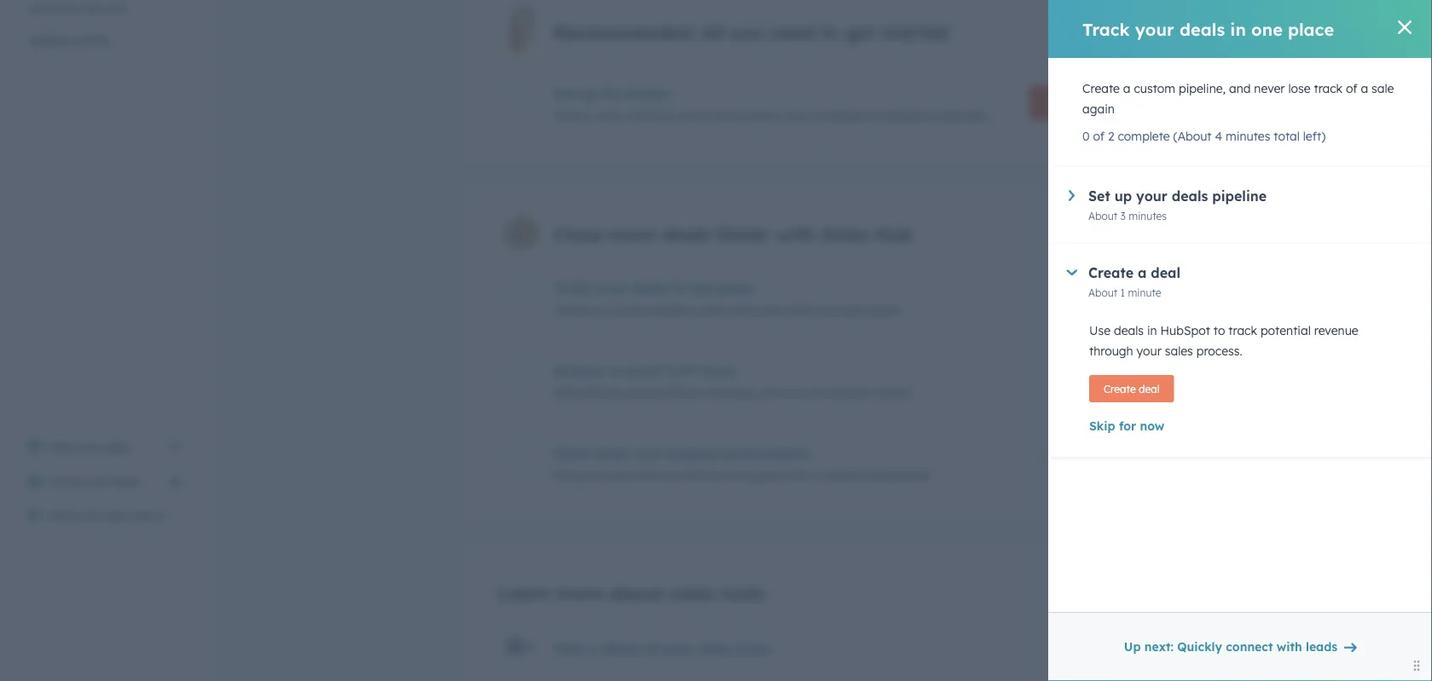 Task type: describe. For each thing, give the bounding box(es) containing it.
customer service button
[[17, 0, 191, 25]]

all
[[761, 386, 773, 401]]

place for track your deals in one place create a custom pipeline, and never lose track of a sale again
[[718, 280, 755, 297]]

need
[[770, 20, 815, 43]]

place for track your deals in one place
[[1288, 18, 1334, 40]]

website
[[27, 33, 72, 48]]

from
[[777, 386, 804, 401]]

1 vertical spatial sales
[[669, 582, 715, 605]]

sale inside the track your deals in one place create a custom pipeline, and never lose track of a sale again
[[842, 303, 865, 318]]

through
[[1089, 344, 1133, 359]]

demo for a
[[603, 640, 641, 657]]

caret image for create
[[1067, 270, 1078, 276]]

0 horizontal spatial 4
[[1106, 303, 1113, 316]]

team
[[112, 474, 142, 489]]

and left analyze on the bottom of page
[[634, 445, 661, 462]]

demo for overview
[[133, 508, 165, 523]]

send
[[553, 386, 581, 401]]

tasks
[[1084, 95, 1114, 110]]

your inside set up the basics import your contacts, invite teammates, and understand hubspot properties
[[597, 109, 622, 123]]

take a demo of your sales tools link
[[553, 640, 770, 657]]

close for close deals and analyze performance forecast performance and hit your goals with a reports dashboard
[[553, 445, 590, 462]]

more for deals
[[608, 222, 656, 246]]

about inside set up your deals pipeline about 3 minutes
[[1088, 209, 1118, 222]]

your inside button
[[84, 474, 109, 489]]

quickly inside quickly connect with leads send emails and schedule meetings, all from the contact record
[[553, 363, 605, 380]]

in for track your deals in one place
[[1230, 18, 1246, 40]]

understand
[[810, 109, 874, 123]]

again inside the track your deals in one place create a custom pipeline, and never lose track of a sale again
[[868, 303, 900, 318]]

set up the basics import your contacts, invite teammates, and understand hubspot properties
[[553, 85, 988, 123]]

set up the basics button
[[553, 85, 1016, 103]]

create a deal about 1 minute
[[1088, 264, 1181, 299]]

total
[[1274, 129, 1300, 144]]

teammates,
[[714, 109, 781, 123]]

import
[[553, 109, 593, 123]]

3
[[1121, 209, 1126, 222]]

next:
[[1145, 640, 1174, 655]]

deals inside set up your deals pipeline about 3 minutes
[[1172, 188, 1208, 205]]

website (cms) button
[[17, 25, 191, 57]]

view your plan link
[[17, 431, 191, 465]]

use
[[1089, 323, 1111, 338]]

goals
[[753, 468, 783, 483]]

now
[[1140, 419, 1165, 434]]

set for the
[[553, 85, 575, 103]]

1 vertical spatial tools
[[737, 640, 770, 657]]

about 7 minutes
[[1075, 386, 1154, 398]]

started
[[881, 20, 948, 43]]

a inside create a deal about 1 minute
[[1138, 264, 1147, 282]]

0 of 2 complete (about 4 minutes total left)
[[1082, 129, 1326, 144]]

1
[[1121, 286, 1125, 299]]

complete
[[1118, 129, 1170, 144]]

revenue
[[1314, 323, 1359, 338]]

the inside quickly connect with leads send emails and schedule meetings, all from the contact record
[[807, 386, 825, 401]]

website (cms)
[[27, 33, 110, 48]]

quickly connect with leads send emails and schedule meetings, all from the contact record
[[553, 363, 911, 401]]

start overview demo
[[48, 508, 165, 523]]

one for track your deals in one place
[[1251, 18, 1283, 40]]

customer service
[[27, 1, 127, 16]]

lose inside create a custom pipeline, and never lose track of a sale again
[[1288, 81, 1311, 96]]

recommended: all you need to get started
[[553, 20, 948, 43]]

(about
[[1173, 129, 1212, 144]]

start tasks
[[1051, 95, 1114, 110]]

minute
[[1128, 286, 1161, 299]]

you
[[730, 20, 764, 43]]

learn more about sales tools
[[497, 582, 766, 605]]

hit
[[707, 468, 721, 483]]

sales
[[821, 222, 870, 246]]

start for start tasks
[[1051, 95, 1080, 110]]

forecast
[[553, 468, 602, 483]]

left)
[[1303, 129, 1326, 144]]

0% for track your deals in one place
[[1139, 281, 1154, 294]]

for
[[1119, 419, 1136, 434]]

with inside quickly connect with leads send emails and schedule meetings, all from the contact record
[[667, 363, 696, 380]]

up for the
[[579, 85, 597, 103]]

view
[[48, 440, 75, 455]]

faster
[[716, 222, 771, 246]]

a inside close deals and analyze performance forecast performance and hit your goals with a reports dashboard
[[814, 468, 821, 483]]

reports
[[824, 468, 865, 483]]

track your deals in one place button
[[553, 280, 1016, 297]]

create a custom pipeline, and never lose track of a sale again
[[1082, 81, 1394, 116]]

deal inside create deal link
[[1139, 383, 1160, 395]]

take a demo of your sales tools
[[553, 640, 770, 657]]

track inside use deals in hubspot to track potential revenue through your sales process.
[[1229, 323, 1257, 338]]

create inside the track your deals in one place create a custom pipeline, and never lose track of a sale again
[[553, 303, 591, 318]]

track inside the track your deals in one place create a custom pipeline, and never lose track of a sale again
[[785, 303, 813, 318]]

invite
[[48, 474, 81, 489]]

track for track your deals in one place create a custom pipeline, and never lose track of a sale again
[[553, 280, 591, 297]]

minutes left total
[[1226, 129, 1270, 144]]

2
[[1108, 129, 1115, 144]]

meetings,
[[702, 386, 757, 401]]

quickly inside button
[[1177, 640, 1222, 655]]

quickly connect with leads button
[[553, 363, 1016, 380]]

track for track your deals in one place
[[1082, 18, 1130, 40]]

3 0% from the top
[[1139, 447, 1154, 459]]

2 vertical spatial sales
[[699, 640, 733, 657]]

about inside create a deal about 1 minute
[[1088, 286, 1118, 299]]

more for about
[[556, 582, 603, 605]]

track your deals in one place create a custom pipeline, and never lose track of a sale again
[[553, 280, 900, 318]]

close image
[[1398, 20, 1412, 34]]

0% for quickly connect with leads
[[1139, 364, 1154, 377]]

deals inside use deals in hubspot to track potential revenue through your sales process.
[[1114, 323, 1144, 338]]

service
[[85, 1, 127, 16]]

close for close more deals faster with sales hub
[[553, 222, 603, 246]]

minutes down minute
[[1115, 303, 1154, 316]]

deals inside close deals and analyze performance forecast performance and hit your goals with a reports dashboard
[[594, 445, 630, 462]]

create deal link
[[1089, 375, 1174, 403]]

hub
[[875, 222, 913, 246]]

minutes inside set up your deals pipeline about 3 minutes
[[1129, 209, 1167, 222]]

get
[[845, 20, 876, 43]]

dashboard
[[868, 468, 929, 483]]

and inside the track your deals in one place create a custom pipeline, and never lose track of a sale again
[[700, 303, 722, 318]]

your inside use deals in hubspot to track potential revenue through your sales process.
[[1137, 344, 1162, 359]]

the inside set up the basics import your contacts, invite teammates, and understand hubspot properties
[[601, 85, 623, 103]]

invite your team
[[48, 474, 142, 489]]

take
[[553, 640, 585, 657]]

contact
[[828, 386, 871, 401]]

up
[[1124, 640, 1141, 655]]

create deal
[[1104, 383, 1160, 395]]



Task type: vqa. For each thing, say whether or not it's contained in the screenshot.
plan
yes



Task type: locate. For each thing, give the bounding box(es) containing it.
caret image
[[1069, 190, 1075, 201], [1067, 270, 1078, 276]]

set inside set up the basics import your contacts, invite teammates, and understand hubspot properties
[[553, 85, 575, 103]]

your inside close deals and analyze performance forecast performance and hit your goals with a reports dashboard
[[724, 468, 749, 483]]

0 vertical spatial 4
[[1215, 129, 1223, 144]]

2 vertical spatial 0%
[[1139, 447, 1154, 459]]

pipeline, inside the track your deals in one place create a custom pipeline, and never lose track of a sale again
[[650, 303, 697, 318]]

1 horizontal spatial one
[[1251, 18, 1283, 40]]

lose inside the track your deals in one place create a custom pipeline, and never lose track of a sale again
[[759, 303, 781, 318]]

0 vertical spatial quickly
[[553, 363, 605, 380]]

1 vertical spatial more
[[556, 582, 603, 605]]

1 vertical spatial one
[[688, 280, 713, 297]]

process.
[[1197, 344, 1243, 359]]

never up total
[[1254, 81, 1285, 96]]

performance
[[722, 445, 811, 462], [605, 468, 678, 483]]

about left 3
[[1088, 209, 1118, 222]]

deals
[[1180, 18, 1225, 40], [1172, 188, 1208, 205], [662, 222, 711, 246], [631, 280, 667, 297], [1114, 323, 1144, 338], [594, 445, 630, 462]]

hubspot inside use deals in hubspot to track potential revenue through your sales process.
[[1161, 323, 1210, 338]]

one down close more deals faster with sales hub
[[688, 280, 713, 297]]

about up use at the right
[[1074, 303, 1103, 316]]

1 vertical spatial never
[[725, 303, 756, 318]]

to for get
[[821, 20, 840, 43]]

up up 3
[[1115, 188, 1132, 205]]

and inside set up the basics import your contacts, invite teammates, and understand hubspot properties
[[785, 109, 807, 123]]

never
[[1254, 81, 1285, 96], [725, 303, 756, 318]]

lose
[[1288, 81, 1311, 96], [759, 303, 781, 318]]

track up process. at the bottom right of the page
[[1229, 323, 1257, 338]]

2 vertical spatial in
[[1147, 323, 1157, 338]]

performance up "goals"
[[722, 445, 811, 462]]

1 vertical spatial 0%
[[1139, 364, 1154, 377]]

7
[[1107, 386, 1113, 398]]

in for track your deals in one place create a custom pipeline, and never lose track of a sale again
[[671, 280, 684, 297]]

0 vertical spatial leads
[[700, 363, 736, 380]]

about
[[609, 582, 664, 605]]

pipeline, up schedule
[[650, 303, 697, 318]]

again down hub
[[868, 303, 900, 318]]

1 horizontal spatial never
[[1254, 81, 1285, 96]]

in inside the track your deals in one place create a custom pipeline, and never lose track of a sale again
[[671, 280, 684, 297]]

up next: quickly connect with leads button
[[1113, 630, 1368, 665]]

basics
[[627, 85, 670, 103]]

2 0% from the top
[[1139, 364, 1154, 377]]

skip
[[1089, 419, 1116, 434]]

demo
[[133, 508, 165, 523], [603, 640, 641, 657]]

in down close more deals faster with sales hub
[[671, 280, 684, 297]]

1 vertical spatial connect
[[1226, 640, 1273, 655]]

0 horizontal spatial in
[[671, 280, 684, 297]]

1 horizontal spatial 4
[[1215, 129, 1223, 144]]

deals inside the track your deals in one place create a custom pipeline, and never lose track of a sale again
[[631, 280, 667, 297]]

0 horizontal spatial leads
[[700, 363, 736, 380]]

4 up use at the right
[[1106, 303, 1113, 316]]

deal up the now
[[1139, 383, 1160, 395]]

1 horizontal spatial again
[[1082, 102, 1115, 116]]

close more deals faster with sales hub
[[553, 222, 913, 246]]

start inside start overview demo link
[[48, 508, 76, 523]]

plan
[[107, 440, 131, 455]]

deal inside create a deal about 1 minute
[[1151, 264, 1181, 282]]

to up process. at the bottom right of the page
[[1214, 323, 1225, 338]]

to for track
[[1214, 323, 1225, 338]]

and down 'set up the basics' button
[[785, 109, 807, 123]]

create for create a deal about 1 minute
[[1088, 264, 1134, 282]]

0 vertical spatial more
[[608, 222, 656, 246]]

leads inside up next: quickly connect with leads button
[[1306, 640, 1338, 655]]

set inside set up your deals pipeline about 3 minutes
[[1088, 188, 1110, 205]]

link opens in a new window image
[[169, 442, 181, 454]]

close inside close deals and analyze performance forecast performance and hit your goals with a reports dashboard
[[553, 445, 590, 462]]

the left basics
[[601, 85, 623, 103]]

2 vertical spatial track
[[1229, 323, 1257, 338]]

about
[[1088, 209, 1118, 222], [1088, 286, 1118, 299], [1074, 303, 1103, 316], [1075, 386, 1104, 398]]

0 horizontal spatial hubspot
[[877, 109, 927, 123]]

leads inside quickly connect with leads send emails and schedule meetings, all from the contact record
[[700, 363, 736, 380]]

0 vertical spatial 0%
[[1139, 281, 1154, 294]]

pipeline, up '0 of 2 complete (about 4 minutes total left)'
[[1179, 81, 1226, 96]]

quickly right next:
[[1177, 640, 1222, 655]]

track inside track your deals in one place dialog
[[1082, 18, 1130, 40]]

0 vertical spatial tools
[[721, 582, 766, 605]]

track your deals in one place dialog
[[1048, 0, 1432, 682]]

pipeline
[[1212, 188, 1267, 205]]

never down track your deals in one place button on the top of page
[[725, 303, 756, 318]]

track
[[1314, 81, 1343, 96], [785, 303, 813, 318], [1229, 323, 1257, 338]]

0 horizontal spatial connect
[[609, 363, 663, 380]]

more
[[608, 222, 656, 246], [556, 582, 603, 605]]

demo down 'team'
[[133, 508, 165, 523]]

2 horizontal spatial in
[[1230, 18, 1246, 40]]

in down minute
[[1147, 323, 1157, 338]]

1 vertical spatial start
[[48, 508, 76, 523]]

one inside the track your deals in one place create a custom pipeline, and never lose track of a sale again
[[688, 280, 713, 297]]

0 vertical spatial again
[[1082, 102, 1115, 116]]

1 horizontal spatial start
[[1051, 95, 1080, 110]]

demo inside start overview demo link
[[133, 508, 165, 523]]

track inside create a custom pipeline, and never lose track of a sale again
[[1314, 81, 1343, 96]]

1 vertical spatial performance
[[605, 468, 678, 483]]

your inside the track your deals in one place create a custom pipeline, and never lose track of a sale again
[[595, 280, 627, 297]]

about 4 minutes
[[1074, 303, 1154, 316]]

1 horizontal spatial leads
[[1306, 640, 1338, 655]]

1 horizontal spatial performance
[[722, 445, 811, 462]]

1 vertical spatial lose
[[759, 303, 781, 318]]

0 vertical spatial caret image
[[1069, 190, 1075, 201]]

up up import
[[579, 85, 597, 103]]

0 horizontal spatial one
[[688, 280, 713, 297]]

start inside start tasks button
[[1051, 95, 1080, 110]]

start down the invite
[[48, 508, 76, 523]]

1 vertical spatial pipeline,
[[650, 303, 697, 318]]

0 horizontal spatial demo
[[133, 508, 165, 523]]

up
[[579, 85, 597, 103], [1115, 188, 1132, 205]]

0% right 1
[[1139, 281, 1154, 294]]

up inside set up your deals pipeline about 3 minutes
[[1115, 188, 1132, 205]]

set for your
[[1088, 188, 1110, 205]]

start left tasks
[[1051, 95, 1080, 110]]

create inside create a custom pipeline, and never lose track of a sale again
[[1082, 81, 1120, 96]]

0 vertical spatial pipeline,
[[1179, 81, 1226, 96]]

start tasks button
[[1029, 85, 1154, 120]]

connect inside button
[[1226, 640, 1273, 655]]

(cms)
[[76, 33, 110, 48]]

1 close from the top
[[553, 222, 603, 246]]

set down 2
[[1088, 188, 1110, 205]]

1 vertical spatial set
[[1088, 188, 1110, 205]]

create up skip for now
[[1104, 383, 1136, 395]]

1 horizontal spatial place
[[1288, 18, 1334, 40]]

custom inside create a custom pipeline, and never lose track of a sale again
[[1134, 81, 1176, 96]]

again up 0
[[1082, 102, 1115, 116]]

hubspot up process. at the bottom right of the page
[[1161, 323, 1210, 338]]

one
[[1251, 18, 1283, 40], [688, 280, 713, 297]]

1 horizontal spatial the
[[807, 386, 825, 401]]

pipeline, inside create a custom pipeline, and never lose track of a sale again
[[1179, 81, 1226, 96]]

1 horizontal spatial custom
[[1134, 81, 1176, 96]]

0 horizontal spatial again
[[868, 303, 900, 318]]

0 horizontal spatial set
[[553, 85, 575, 103]]

tools
[[721, 582, 766, 605], [737, 640, 770, 657]]

1 vertical spatial place
[[718, 280, 755, 297]]

hubspot left properties
[[877, 109, 927, 123]]

0 horizontal spatial sale
[[842, 303, 865, 318]]

in up create a custom pipeline, and never lose track of a sale again
[[1230, 18, 1246, 40]]

caret image for set
[[1069, 190, 1075, 201]]

minutes right 7
[[1115, 386, 1154, 398]]

1 horizontal spatial track
[[1229, 323, 1257, 338]]

performance down analyze on the bottom of page
[[605, 468, 678, 483]]

with inside button
[[1277, 640, 1302, 655]]

demo right take
[[603, 640, 641, 657]]

0 horizontal spatial track
[[785, 303, 813, 318]]

0 vertical spatial one
[[1251, 18, 1283, 40]]

and
[[1229, 81, 1251, 96], [785, 109, 807, 123], [700, 303, 722, 318], [625, 386, 646, 401], [634, 445, 661, 462], [681, 468, 703, 483]]

0 horizontal spatial pipeline,
[[650, 303, 697, 318]]

quickly
[[553, 363, 605, 380], [1177, 640, 1222, 655]]

0 horizontal spatial to
[[821, 20, 840, 43]]

1 vertical spatial track
[[785, 303, 813, 318]]

deal up minute
[[1151, 264, 1181, 282]]

4 right "(about"
[[1215, 129, 1223, 144]]

sales inside use deals in hubspot to track potential revenue through your sales process.
[[1165, 344, 1193, 359]]

of inside the track your deals in one place create a custom pipeline, and never lose track of a sale again
[[817, 303, 828, 318]]

1 horizontal spatial lose
[[1288, 81, 1311, 96]]

0 vertical spatial the
[[601, 85, 623, 103]]

0% up create deal
[[1139, 364, 1154, 377]]

0 vertical spatial sale
[[1372, 81, 1394, 96]]

leads
[[700, 363, 736, 380], [1306, 640, 1338, 655]]

1 vertical spatial 4
[[1106, 303, 1113, 316]]

0 horizontal spatial place
[[718, 280, 755, 297]]

about left 1
[[1088, 286, 1118, 299]]

hubspot inside set up the basics import your contacts, invite teammates, and understand hubspot properties
[[877, 109, 927, 123]]

again
[[1082, 102, 1115, 116], [868, 303, 900, 318]]

up for your
[[1115, 188, 1132, 205]]

create for create deal
[[1104, 383, 1136, 395]]

close deals and analyze performance button
[[553, 445, 1016, 462]]

1 horizontal spatial connect
[[1226, 640, 1273, 655]]

0 vertical spatial place
[[1288, 18, 1334, 40]]

1 vertical spatial deal
[[1139, 383, 1160, 395]]

analyze
[[665, 445, 718, 462]]

0% down the now
[[1139, 447, 1154, 459]]

quickly up send
[[553, 363, 605, 380]]

0 vertical spatial track
[[1314, 81, 1343, 96]]

1 0% from the top
[[1139, 281, 1154, 294]]

again inside create a custom pipeline, and never lose track of a sale again
[[1082, 102, 1115, 116]]

properties
[[930, 109, 988, 123]]

customer
[[27, 1, 82, 16]]

up next: quickly connect with leads
[[1124, 640, 1338, 655]]

4 inside track your deals in one place dialog
[[1215, 129, 1223, 144]]

0 vertical spatial start
[[1051, 95, 1080, 110]]

0 horizontal spatial performance
[[605, 468, 678, 483]]

2 horizontal spatial track
[[1314, 81, 1343, 96]]

place inside dialog
[[1288, 18, 1334, 40]]

create up 1
[[1088, 264, 1134, 282]]

to left get
[[821, 20, 840, 43]]

0 vertical spatial deal
[[1151, 264, 1181, 282]]

up inside set up the basics import your contacts, invite teammates, and understand hubspot properties
[[579, 85, 597, 103]]

in inside use deals in hubspot to track potential revenue through your sales process.
[[1147, 323, 1157, 338]]

the
[[601, 85, 623, 103], [807, 386, 825, 401]]

0 vertical spatial never
[[1254, 81, 1285, 96]]

0 vertical spatial set
[[553, 85, 575, 103]]

use deals in hubspot to track potential revenue through your sales process.
[[1089, 323, 1359, 359]]

set
[[553, 85, 575, 103], [1088, 188, 1110, 205]]

link opens in a new window image
[[169, 438, 181, 458]]

and inside quickly connect with leads send emails and schedule meetings, all from the contact record
[[625, 386, 646, 401]]

track up "left)"
[[1314, 81, 1343, 96]]

1 vertical spatial close
[[553, 445, 590, 462]]

0 vertical spatial performance
[[722, 445, 811, 462]]

and right the emails
[[625, 386, 646, 401]]

1 vertical spatial the
[[807, 386, 825, 401]]

never inside the track your deals in one place create a custom pipeline, and never lose track of a sale again
[[725, 303, 756, 318]]

track down track your deals in one place button on the top of page
[[785, 303, 813, 318]]

and inside create a custom pipeline, and never lose track of a sale again
[[1229, 81, 1251, 96]]

0 horizontal spatial start
[[48, 508, 76, 523]]

1 vertical spatial hubspot
[[1161, 323, 1210, 338]]

in
[[1230, 18, 1246, 40], [671, 280, 684, 297], [1147, 323, 1157, 338]]

1 horizontal spatial demo
[[603, 640, 641, 657]]

create inside create a deal about 1 minute
[[1088, 264, 1134, 282]]

record
[[874, 386, 911, 401]]

sale
[[1372, 81, 1394, 96], [842, 303, 865, 318]]

invite
[[680, 109, 711, 123]]

create
[[1082, 81, 1120, 96], [1088, 264, 1134, 282], [553, 303, 591, 318], [1104, 383, 1136, 395]]

one up create a custom pipeline, and never lose track of a sale again
[[1251, 18, 1283, 40]]

track your deals in one place
[[1082, 18, 1334, 40]]

0%
[[1139, 281, 1154, 294], [1139, 364, 1154, 377], [1139, 447, 1154, 459]]

1 horizontal spatial hubspot
[[1161, 323, 1210, 338]]

schedule
[[650, 386, 699, 401]]

0 horizontal spatial quickly
[[553, 363, 605, 380]]

0 vertical spatial hubspot
[[877, 109, 927, 123]]

close deals and analyze performance forecast performance and hit your goals with a reports dashboard
[[553, 445, 929, 483]]

to inside use deals in hubspot to track potential revenue through your sales process.
[[1214, 323, 1225, 338]]

1 vertical spatial sale
[[842, 303, 865, 318]]

create up send
[[553, 303, 591, 318]]

with inside close deals and analyze performance forecast performance and hit your goals with a reports dashboard
[[787, 468, 810, 483]]

never inside create a custom pipeline, and never lose track of a sale again
[[1254, 81, 1285, 96]]

your inside set up your deals pipeline about 3 minutes
[[1136, 188, 1168, 205]]

2 close from the top
[[553, 445, 590, 462]]

set up your deals pipeline about 3 minutes
[[1088, 188, 1267, 222]]

lose down track your deals in one place button on the top of page
[[759, 303, 781, 318]]

and up '0 of 2 complete (about 4 minutes total left)'
[[1229, 81, 1251, 96]]

of inside create a custom pipeline, and never lose track of a sale again
[[1346, 81, 1358, 96]]

0 horizontal spatial lose
[[759, 303, 781, 318]]

1 vertical spatial custom
[[605, 303, 646, 318]]

0
[[1082, 129, 1090, 144]]

minutes right 3
[[1129, 209, 1167, 222]]

set up import
[[553, 85, 575, 103]]

connect
[[609, 363, 663, 380], [1226, 640, 1273, 655]]

1 horizontal spatial pipeline,
[[1179, 81, 1226, 96]]

contacts,
[[625, 109, 677, 123]]

and up quickly connect with leads send emails and schedule meetings, all from the contact record
[[700, 303, 722, 318]]

1 horizontal spatial to
[[1214, 323, 1225, 338]]

lose up total
[[1288, 81, 1311, 96]]

create for create a custom pipeline, and never lose track of a sale again
[[1082, 81, 1120, 96]]

0 horizontal spatial never
[[725, 303, 756, 318]]

emails
[[585, 386, 621, 401]]

sale inside create a custom pipeline, and never lose track of a sale again
[[1372, 81, 1394, 96]]

to
[[821, 20, 840, 43], [1214, 323, 1225, 338]]

0 vertical spatial track
[[1082, 18, 1130, 40]]

0 horizontal spatial up
[[579, 85, 597, 103]]

the right from
[[807, 386, 825, 401]]

one for track your deals in one place create a custom pipeline, and never lose track of a sale again
[[688, 280, 713, 297]]

about left 7
[[1075, 386, 1104, 398]]

all
[[701, 20, 725, 43]]

1 vertical spatial in
[[671, 280, 684, 297]]

0 horizontal spatial the
[[601, 85, 623, 103]]

start for start overview demo
[[48, 508, 76, 523]]

connect inside quickly connect with leads send emails and schedule meetings, all from the contact record
[[609, 363, 663, 380]]

start overview demo link
[[17, 499, 191, 533]]

invite your team button
[[17, 465, 191, 499]]

and left hit
[[681, 468, 703, 483]]

track inside the track your deals in one place create a custom pipeline, and never lose track of a sale again
[[553, 280, 591, 297]]

1 horizontal spatial in
[[1147, 323, 1157, 338]]

0 vertical spatial demo
[[133, 508, 165, 523]]

0 horizontal spatial track
[[553, 280, 591, 297]]

hubspot
[[877, 109, 927, 123], [1161, 323, 1210, 338]]

1 vertical spatial track
[[553, 280, 591, 297]]

1 vertical spatial up
[[1115, 188, 1132, 205]]

view your plan
[[48, 440, 131, 455]]

1 vertical spatial leads
[[1306, 640, 1338, 655]]

1 vertical spatial caret image
[[1067, 270, 1078, 276]]

1 vertical spatial to
[[1214, 323, 1225, 338]]

0 vertical spatial in
[[1230, 18, 1246, 40]]

potential
[[1261, 323, 1311, 338]]

0 vertical spatial sales
[[1165, 344, 1193, 359]]

overview
[[79, 508, 130, 523]]

create up 2
[[1082, 81, 1120, 96]]

0 vertical spatial to
[[821, 20, 840, 43]]

1 vertical spatial quickly
[[1177, 640, 1222, 655]]

0 vertical spatial lose
[[1288, 81, 1311, 96]]

custom inside the track your deals in one place create a custom pipeline, and never lose track of a sale again
[[605, 303, 646, 318]]

place inside the track your deals in one place create a custom pipeline, and never lose track of a sale again
[[718, 280, 755, 297]]

0 vertical spatial up
[[579, 85, 597, 103]]

skip for now button
[[1089, 416, 1391, 437]]

0 horizontal spatial more
[[556, 582, 603, 605]]

learn
[[497, 582, 550, 605]]

one inside dialog
[[1251, 18, 1283, 40]]



